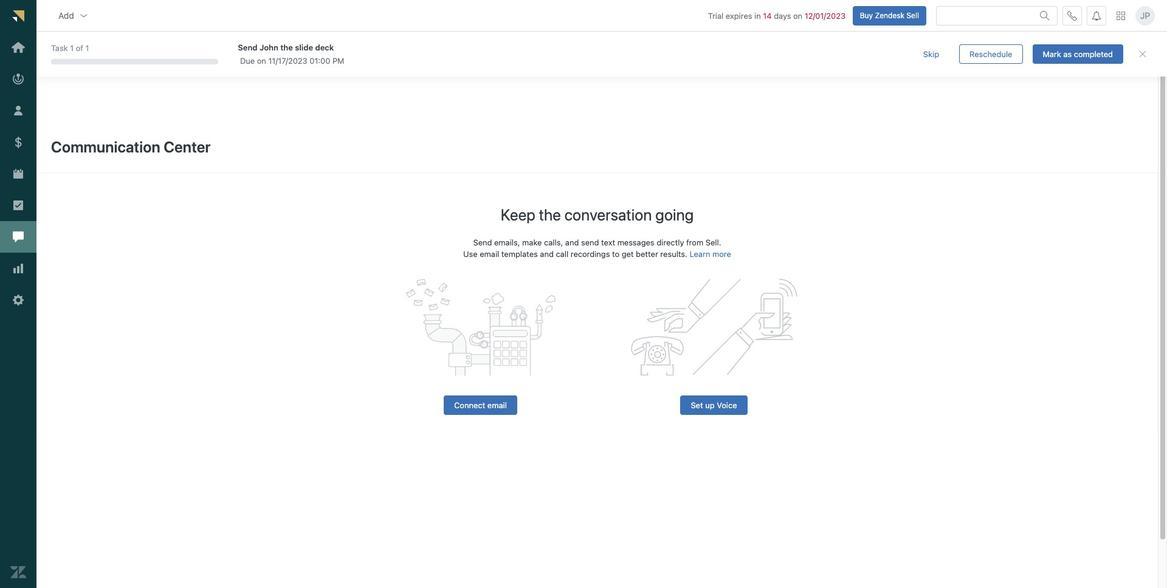 Task type: locate. For each thing, give the bounding box(es) containing it.
cancel image
[[1139, 49, 1148, 59]]

calls,
[[544, 238, 563, 248]]

0 vertical spatial send
[[238, 42, 258, 52]]

mark
[[1043, 49, 1062, 59]]

completed
[[1075, 49, 1114, 59]]

from
[[687, 238, 704, 248]]

0 vertical spatial the
[[281, 42, 293, 52]]

01:00
[[310, 56, 331, 66]]

0 vertical spatial and
[[566, 238, 579, 248]]

voice
[[717, 401, 737, 410]]

learn more link
[[690, 249, 732, 260]]

1 vertical spatial email
[[488, 401, 507, 410]]

the up calls,
[[539, 206, 561, 224]]

bell image
[[1092, 11, 1102, 20]]

send inside send john the slide deck due on 11/17/2023 01:00 pm
[[238, 42, 258, 52]]

on right due
[[257, 56, 266, 66]]

0 horizontal spatial send
[[238, 42, 258, 52]]

skip button
[[913, 44, 950, 64]]

expires
[[726, 11, 753, 20]]

keep the conversation going
[[501, 206, 694, 224]]

0 vertical spatial on
[[794, 11, 803, 20]]

use
[[464, 249, 478, 259]]

conversation
[[565, 206, 652, 224]]

1
[[70, 43, 74, 53], [85, 43, 89, 53]]

send
[[238, 42, 258, 52], [473, 238, 492, 248]]

reschedule button
[[960, 44, 1023, 64]]

communication
[[51, 138, 160, 156]]

due
[[240, 56, 255, 66]]

up
[[706, 401, 715, 410]]

0 horizontal spatial the
[[281, 42, 293, 52]]

skip
[[924, 49, 940, 59]]

better
[[636, 249, 659, 259]]

zendesk products image
[[1117, 11, 1126, 20]]

more
[[713, 249, 732, 259]]

search image
[[1041, 11, 1050, 20]]

on
[[794, 11, 803, 20], [257, 56, 266, 66]]

send for john
[[238, 42, 258, 52]]

send john the slide deck due on 11/17/2023 01:00 pm
[[238, 42, 345, 66]]

add button
[[49, 3, 98, 28]]

0 horizontal spatial 1
[[70, 43, 74, 53]]

sell
[[907, 11, 920, 20]]

calls image
[[1068, 11, 1078, 20]]

send up due
[[238, 42, 258, 52]]

the
[[281, 42, 293, 52], [539, 206, 561, 224]]

0 horizontal spatial on
[[257, 56, 266, 66]]

on right days
[[794, 11, 803, 20]]

1 horizontal spatial the
[[539, 206, 561, 224]]

email
[[480, 249, 500, 259], [488, 401, 507, 410]]

email right use in the top left of the page
[[480, 249, 500, 259]]

jp
[[1141, 10, 1151, 21]]

jp button
[[1136, 6, 1156, 25]]

the up 11/17/2023
[[281, 42, 293, 52]]

1 horizontal spatial and
[[566, 238, 579, 248]]

1 vertical spatial send
[[473, 238, 492, 248]]

1 horizontal spatial send
[[473, 238, 492, 248]]

buy zendesk sell button
[[853, 6, 927, 25]]

1 vertical spatial the
[[539, 206, 561, 224]]

john
[[260, 42, 279, 52]]

email right the connect
[[488, 401, 507, 410]]

on inside send john the slide deck due on 11/17/2023 01:00 pm
[[257, 56, 266, 66]]

send inside send emails, make calls, and send text messages directly from sell. use email templates and call recordings to get better results. learn more
[[473, 238, 492, 248]]

directly
[[657, 238, 685, 248]]

zendesk image
[[10, 565, 26, 581]]

center
[[164, 138, 211, 156]]

1 horizontal spatial 1
[[85, 43, 89, 53]]

1 right of
[[85, 43, 89, 53]]

1 left of
[[70, 43, 74, 53]]

and
[[566, 238, 579, 248], [540, 249, 554, 259]]

1 vertical spatial on
[[257, 56, 266, 66]]

1 horizontal spatial on
[[794, 11, 803, 20]]

set up voice
[[691, 401, 737, 410]]

0 horizontal spatial and
[[540, 249, 554, 259]]

1 vertical spatial and
[[540, 249, 554, 259]]

messages
[[618, 238, 655, 248]]

and down calls,
[[540, 249, 554, 259]]

connect email link
[[444, 396, 518, 416]]

text
[[602, 238, 616, 248]]

set up voice link
[[681, 396, 748, 416]]

and up call at the top left
[[566, 238, 579, 248]]

send up use in the top left of the page
[[473, 238, 492, 248]]

0 vertical spatial email
[[480, 249, 500, 259]]



Task type: vqa. For each thing, say whether or not it's contained in the screenshot.
the better
yes



Task type: describe. For each thing, give the bounding box(es) containing it.
reschedule
[[970, 49, 1013, 59]]

mark as completed
[[1043, 49, 1114, 59]]

get
[[622, 249, 634, 259]]

of
[[76, 43, 83, 53]]

add
[[58, 10, 74, 20]]

results.
[[661, 249, 688, 259]]

14
[[764, 11, 772, 20]]

mark as completed button
[[1033, 44, 1124, 64]]

in
[[755, 11, 761, 20]]

send emails, make calls, and send text messages directly from sell. use email templates and call recordings to get better results. learn more
[[464, 238, 732, 259]]

pm
[[333, 56, 345, 66]]

emails,
[[494, 238, 520, 248]]

deck
[[315, 42, 334, 52]]

as
[[1064, 49, 1072, 59]]

2 1 from the left
[[85, 43, 89, 53]]

set
[[691, 401, 704, 410]]

send for emails,
[[473, 238, 492, 248]]

call
[[556, 249, 569, 259]]

11/17/2023
[[268, 56, 308, 66]]

connect
[[454, 401, 486, 410]]

buy
[[860, 11, 873, 20]]

send john the slide deck link
[[238, 42, 892, 53]]

task
[[51, 43, 68, 53]]

12/01/2023
[[805, 11, 846, 20]]

to
[[612, 249, 620, 259]]

sell.
[[706, 238, 722, 248]]

zendesk
[[875, 11, 905, 20]]

chevron down image
[[79, 11, 89, 20]]

slide
[[295, 42, 313, 52]]

trial expires in 14 days on 12/01/2023
[[708, 11, 846, 20]]

connect email
[[454, 401, 507, 410]]

trial
[[708, 11, 724, 20]]

communication center
[[51, 138, 211, 156]]

templates
[[502, 249, 538, 259]]

learn
[[690, 249, 711, 259]]

the inside send john the slide deck due on 11/17/2023 01:00 pm
[[281, 42, 293, 52]]

going
[[656, 206, 694, 224]]

buy zendesk sell
[[860, 11, 920, 20]]

email inside send emails, make calls, and send text messages directly from sell. use email templates and call recordings to get better results. learn more
[[480, 249, 500, 259]]

task 1 of 1
[[51, 43, 89, 53]]

keep
[[501, 206, 536, 224]]

send
[[581, 238, 599, 248]]

make
[[523, 238, 542, 248]]

recordings
[[571, 249, 610, 259]]

1 1 from the left
[[70, 43, 74, 53]]

days
[[774, 11, 792, 20]]



